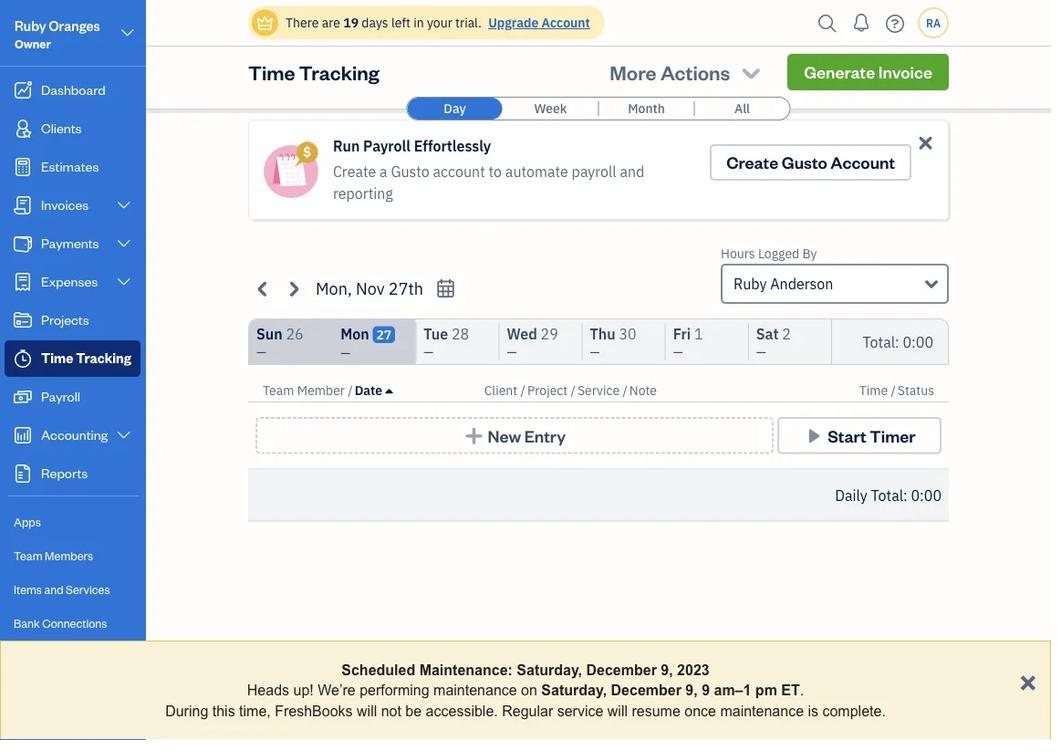 Task type: describe. For each thing, give the bounding box(es) containing it.
report image
[[12, 465, 34, 483]]

days
[[362, 14, 388, 31]]

invoices
[[41, 196, 89, 213]]

generate invoice button
[[788, 54, 949, 90]]

time tracking inside main element
[[41, 349, 131, 366]]

0 vertical spatial saturday,
[[517, 662, 582, 678]]

start timer button
[[778, 417, 942, 454]]

fri 1 —
[[673, 324, 703, 361]]

start timer
[[828, 425, 916, 446]]

is
[[808, 703, 819, 719]]

month link
[[599, 98, 694, 120]]

timer image
[[12, 350, 34, 368]]

4 / from the left
[[623, 382, 628, 399]]

service link
[[578, 382, 623, 399]]

logging
[[327, 30, 368, 47]]

0 vertical spatial 9,
[[661, 662, 673, 678]]

0 horizontal spatial :
[[895, 332, 900, 351]]

hours logged by
[[721, 245, 817, 262]]

there are 19 days left in your trial. upgrade account
[[286, 14, 590, 31]]

27th
[[389, 278, 424, 299]]

5 / from the left
[[891, 382, 896, 399]]

learn for you can track time with the timer, or by logging time manually.
[[343, 44, 375, 61]]

expense image
[[12, 273, 34, 291]]

staying
[[733, 30, 774, 47]]

payroll
[[572, 162, 617, 181]]

your inside accurately bill your clients for the time you've worked.
[[587, 15, 613, 32]]

estimates link
[[5, 149, 141, 185]]

dashboard image
[[12, 81, 34, 99]]

previous day image
[[253, 278, 274, 299]]

anderson
[[771, 274, 834, 293]]

clients
[[616, 15, 654, 32]]

learn for don't miss a billable moment by staying on top of billable hours.
[[790, 44, 822, 61]]

fri
[[673, 324, 691, 344]]

— for thu
[[590, 344, 600, 361]]

notifications image
[[847, 5, 876, 41]]

upgrade
[[488, 14, 539, 31]]

more actions button
[[601, 50, 773, 94]]

connections
[[42, 616, 107, 631]]

× button
[[1020, 664, 1037, 698]]

maintenance:
[[420, 662, 513, 678]]

2 vertical spatial time
[[860, 382, 888, 399]]

thu
[[590, 324, 616, 344]]

0 horizontal spatial maintenance
[[434, 682, 517, 699]]

— for tue
[[424, 344, 434, 361]]

logged
[[758, 245, 800, 262]]

estimate image
[[12, 158, 34, 176]]

by inside you can track time with the timer, or by logging time manually. learn more
[[310, 30, 324, 47]]

reports link
[[5, 455, 141, 492]]

time right 19
[[360, 15, 386, 32]]

generate invoice
[[804, 61, 933, 83]]

a inside don't miss a billable moment by staying on top of billable hours. learn more
[[794, 15, 801, 32]]

all link
[[695, 98, 790, 120]]

0 vertical spatial 0:00
[[903, 332, 934, 351]]

tue 28 —
[[424, 324, 469, 361]]

19
[[343, 14, 359, 31]]

team members
[[14, 548, 93, 563]]

time inside main element
[[41, 349, 73, 366]]

day
[[444, 100, 466, 117]]

am–1
[[714, 682, 752, 699]]

more inside don't miss a billable moment by staying on top of billable hours. learn more
[[825, 44, 854, 61]]

caretup image
[[386, 383, 393, 398]]

more inside you can track time with the timer, or by logging time manually. learn more
[[378, 44, 408, 61]]

more inside dropdown button
[[610, 59, 657, 85]]

28
[[452, 324, 469, 344]]

expenses link
[[5, 264, 141, 300]]

client / project / service / note
[[484, 382, 657, 399]]

wed
[[507, 324, 537, 344]]

tracking inside main element
[[76, 349, 131, 366]]

gusto inside button
[[782, 152, 828, 173]]

items and services link
[[5, 574, 141, 606]]

client image
[[12, 120, 34, 138]]

thu 30 —
[[590, 324, 637, 361]]

left
[[392, 14, 411, 31]]

payments link
[[5, 225, 141, 262]]

1 horizontal spatial learn
[[626, 30, 658, 47]]

new entry button
[[256, 417, 774, 454]]

daily total : 0:00
[[835, 486, 942, 505]]

main element
[[0, 0, 192, 740]]

track
[[328, 15, 357, 32]]

up!
[[293, 682, 314, 699]]

client
[[484, 382, 518, 399]]

chevron large down image for expenses
[[116, 275, 132, 289]]

bank connections link
[[5, 608, 141, 640]]

payroll inside run payroll effortlessly create a gusto account to automate payroll and reporting
[[363, 136, 411, 156]]

miss
[[764, 15, 791, 32]]

date link
[[355, 382, 393, 399]]

create inside run payroll effortlessly create a gusto account to automate payroll and reporting
[[333, 162, 376, 181]]

regular
[[502, 703, 553, 719]]

ruby oranges owner
[[15, 17, 100, 51]]

scheduled maintenance: saturday, december 9, 2023 heads up! we're performing maintenance on saturday, december 9, 9 am–1 pm et . during this time, freshbooks will not be accessible. regular service will resume once maintenance is complete.
[[165, 662, 886, 719]]

0 vertical spatial time
[[248, 59, 295, 85]]

crown image
[[256, 13, 275, 32]]

1 vertical spatial total
[[871, 486, 904, 505]]

once
[[685, 703, 716, 719]]

search image
[[813, 10, 842, 37]]

the for for
[[676, 15, 695, 32]]

date
[[355, 382, 383, 399]]

on inside scheduled maintenance: saturday, december 9, 2023 heads up! we're performing maintenance on saturday, december 9, 9 am–1 pm et . during this time, freshbooks will not be accessible. regular service will resume once maintenance is complete.
[[521, 682, 538, 699]]

don't miss a billable moment by staying on top of billable hours. learn more
[[730, 15, 914, 61]]

billable left notifications image
[[804, 15, 846, 32]]

there
[[286, 14, 319, 31]]

moment
[[849, 15, 897, 32]]

— for fri
[[673, 344, 683, 361]]

can
[[304, 15, 325, 32]]

.
[[800, 682, 804, 699]]

accurately bill your clients for the time you've worked.
[[503, 15, 695, 47]]

mon, nov 27th
[[316, 278, 424, 299]]

team member /
[[263, 382, 353, 399]]

effortlessly
[[414, 136, 491, 156]]

automate
[[506, 162, 568, 181]]

chevron large down image for accounting
[[116, 428, 132, 443]]

gusto inside run payroll effortlessly create a gusto account to automate payroll and reporting
[[391, 162, 430, 181]]

money image
[[12, 388, 34, 406]]

team for team member /
[[263, 382, 294, 399]]

for
[[657, 15, 673, 32]]

— for mon
[[341, 345, 351, 361]]

ruby for ruby anderson
[[734, 274, 767, 293]]

service
[[578, 382, 620, 399]]

services
[[66, 582, 110, 597]]

bank
[[14, 616, 40, 631]]

new
[[488, 425, 521, 446]]

trial.
[[456, 14, 482, 31]]

3 / from the left
[[571, 382, 576, 399]]

entry
[[525, 425, 566, 446]]

ruby anderson button
[[721, 264, 949, 304]]

day link
[[408, 98, 502, 120]]

— for sun
[[256, 344, 266, 361]]



Task type: vqa. For each thing, say whether or not it's contained in the screenshot.
Style
no



Task type: locate. For each thing, give the bounding box(es) containing it.
you've
[[536, 30, 574, 47]]

payroll link
[[5, 379, 141, 415]]

1 horizontal spatial gusto
[[782, 152, 828, 173]]

chevron large down image
[[119, 22, 136, 44], [116, 198, 132, 213], [116, 236, 132, 251]]

a right miss
[[794, 15, 801, 32]]

the inside you can track time with the timer, or by logging time manually. learn more
[[416, 15, 435, 32]]

heads
[[247, 682, 289, 699]]

chevron large down image inside invoices link
[[116, 198, 132, 213]]

0 horizontal spatial and
[[44, 582, 64, 597]]

1 vertical spatial time
[[41, 349, 73, 366]]

learn down 19
[[343, 44, 375, 61]]

by left ra at the right top of page
[[900, 15, 914, 32]]

maintenance down maintenance:
[[434, 682, 517, 699]]

plus image
[[464, 426, 485, 445]]

time link
[[860, 382, 891, 399]]

service
[[557, 703, 604, 719]]

0:00 down the timer
[[911, 486, 942, 505]]

/ right client
[[521, 382, 526, 399]]

0:00 up status link
[[903, 332, 934, 351]]

project image
[[12, 311, 34, 330]]

1 vertical spatial time tracking
[[41, 349, 131, 366]]

tracking down "projects" link
[[76, 349, 131, 366]]

apps
[[14, 514, 41, 529]]

will left not
[[357, 703, 377, 719]]

1 vertical spatial 0:00
[[911, 486, 942, 505]]

tracking down logging
[[299, 59, 379, 85]]

learn down search image
[[790, 44, 822, 61]]

performing
[[360, 682, 430, 699]]

new entry
[[488, 425, 566, 446]]

account
[[542, 14, 590, 31], [831, 152, 895, 173]]

ra
[[926, 16, 941, 30]]

week
[[534, 100, 567, 117]]

invoices link
[[5, 187, 141, 224]]

total right daily
[[871, 486, 904, 505]]

are
[[322, 14, 340, 31]]

saturday, up service
[[542, 682, 607, 699]]

— for wed
[[507, 344, 517, 361]]

1 vertical spatial payroll
[[41, 387, 80, 405]]

mon 27 —
[[341, 324, 392, 361]]

actions
[[661, 59, 730, 85]]

settings link
[[5, 642, 141, 674]]

1 vertical spatial :
[[904, 486, 908, 505]]

chevrondown image
[[739, 59, 764, 85]]

0 horizontal spatial payroll
[[41, 387, 80, 405]]

ruby inside dropdown button
[[734, 274, 767, 293]]

1 horizontal spatial :
[[904, 486, 908, 505]]

bank connections
[[14, 616, 107, 631]]

1 horizontal spatial the
[[676, 15, 695, 32]]

ruby down hours
[[734, 274, 767, 293]]

1 horizontal spatial tracking
[[299, 59, 379, 85]]

clients link
[[5, 110, 141, 147]]

project
[[527, 382, 568, 399]]

your right bill
[[587, 15, 613, 32]]

1 horizontal spatial on
[[777, 30, 791, 47]]

on left 'top'
[[777, 30, 791, 47]]

0 vertical spatial chevron large down image
[[116, 275, 132, 289]]

time right logging
[[371, 30, 397, 47]]

1 vertical spatial ruby
[[734, 274, 767, 293]]

0 vertical spatial account
[[542, 14, 590, 31]]

0 vertical spatial time tracking
[[248, 59, 379, 85]]

your right in
[[427, 14, 453, 31]]

time,
[[239, 703, 271, 719]]

during
[[165, 703, 208, 719]]

×
[[1020, 664, 1037, 698]]

chevron large down image for payments
[[116, 236, 132, 251]]

sun
[[256, 324, 283, 344]]

— up client
[[507, 344, 517, 361]]

0 horizontal spatial on
[[521, 682, 538, 699]]

1 horizontal spatial time tracking
[[248, 59, 379, 85]]

— inside tue 28 —
[[424, 344, 434, 361]]

0 vertical spatial ruby
[[15, 17, 46, 34]]

bill
[[567, 15, 584, 32]]

0 horizontal spatial tracking
[[76, 349, 131, 366]]

0 vertical spatial maintenance
[[434, 682, 517, 699]]

projects link
[[5, 302, 141, 339]]

— inside sun 26 —
[[256, 344, 266, 361]]

/ left the status
[[891, 382, 896, 399]]

1 horizontal spatial create
[[727, 152, 779, 173]]

billable right of
[[830, 30, 873, 47]]

0 vertical spatial payroll
[[363, 136, 411, 156]]

learn more
[[626, 30, 690, 47]]

generate
[[804, 61, 875, 83]]

0 horizontal spatial your
[[427, 14, 453, 31]]

gusto left account
[[391, 162, 430, 181]]

the for with
[[416, 15, 435, 32]]

1 vertical spatial chevron large down image
[[116, 428, 132, 443]]

1 horizontal spatial maintenance
[[721, 703, 804, 719]]

2 / from the left
[[521, 382, 526, 399]]

payments
[[41, 234, 99, 251]]

× dialog
[[0, 641, 1052, 740]]

in
[[414, 14, 424, 31]]

— down mon
[[341, 345, 351, 361]]

1 horizontal spatial team
[[263, 382, 294, 399]]

by right or
[[310, 30, 324, 47]]

reporting
[[333, 184, 393, 203]]

time right timer icon at the top left
[[41, 349, 73, 366]]

chevron large down image inside payments 'link'
[[116, 236, 132, 251]]

time inside accurately bill your clients for the time you've worked.
[[508, 30, 533, 47]]

2 horizontal spatial learn
[[790, 44, 822, 61]]

create down all link
[[727, 152, 779, 173]]

on up regular
[[521, 682, 538, 699]]

0 vertical spatial december
[[586, 662, 657, 678]]

1 horizontal spatial ruby
[[734, 274, 767, 293]]

1 horizontal spatial account
[[831, 152, 895, 173]]

clients
[[41, 119, 82, 136]]

the inside accurately bill your clients for the time you've worked.
[[676, 15, 695, 32]]

chevron large down image right payments
[[116, 236, 132, 251]]

et
[[782, 682, 800, 699]]

0 horizontal spatial by
[[310, 30, 324, 47]]

— left 1
[[673, 344, 683, 361]]

chevron large down image inside expenses link
[[116, 275, 132, 289]]

choose a date image
[[435, 278, 456, 299]]

invoice image
[[12, 196, 34, 214]]

wed 29 —
[[507, 324, 558, 361]]

chart image
[[12, 426, 34, 445]]

0 vertical spatial total
[[863, 332, 895, 351]]

note link
[[630, 382, 657, 399]]

team inside team members link
[[14, 548, 43, 563]]

0 horizontal spatial time tracking
[[41, 349, 131, 366]]

1 vertical spatial chevron large down image
[[116, 198, 132, 213]]

items
[[14, 582, 42, 597]]

more up more actions
[[661, 30, 690, 47]]

9, left 2023
[[661, 662, 673, 678]]

and inside main element
[[44, 582, 64, 597]]

chevron large down image inside accounting link
[[116, 428, 132, 443]]

0 horizontal spatial gusto
[[391, 162, 430, 181]]

1 vertical spatial saturday,
[[542, 682, 607, 699]]

chevron large down image right oranges
[[119, 22, 136, 44]]

will right service
[[608, 703, 628, 719]]

1 vertical spatial tracking
[[76, 349, 131, 366]]

on inside don't miss a billable moment by staying on top of billable hours. learn more
[[777, 30, 791, 47]]

scheduled
[[342, 662, 415, 678]]

sat 2 —
[[757, 324, 791, 361]]

1 vertical spatial 9,
[[686, 682, 698, 699]]

account inside button
[[831, 152, 895, 173]]

1 vertical spatial team
[[14, 548, 43, 563]]

ruby up owner
[[15, 17, 46, 34]]

0 horizontal spatial a
[[380, 162, 388, 181]]

maintenance down pm in the bottom of the page
[[721, 703, 804, 719]]

1 vertical spatial on
[[521, 682, 538, 699]]

create up reporting
[[333, 162, 376, 181]]

/ left the "service"
[[571, 382, 576, 399]]

1 horizontal spatial and
[[620, 162, 645, 181]]

2 chevron large down image from the top
[[116, 428, 132, 443]]

0 vertical spatial chevron large down image
[[119, 22, 136, 44]]

— left 26
[[256, 344, 266, 361]]

2 the from the left
[[676, 15, 695, 32]]

/
[[348, 382, 353, 399], [521, 382, 526, 399], [571, 382, 576, 399], [623, 382, 628, 399], [891, 382, 896, 399]]

not
[[381, 703, 402, 719]]

create inside create gusto account button
[[727, 152, 779, 173]]

0 horizontal spatial create
[[333, 162, 376, 181]]

chevron large down image right accounting
[[116, 428, 132, 443]]

saturday, up regular
[[517, 662, 582, 678]]

1 horizontal spatial time
[[248, 59, 295, 85]]

team left the member
[[263, 382, 294, 399]]

learn right worked.
[[626, 30, 658, 47]]

and right payroll
[[620, 162, 645, 181]]

0 horizontal spatial time
[[41, 349, 73, 366]]

by inside don't miss a billable moment by staying on top of billable hours. learn more
[[900, 15, 914, 32]]

time tracking link
[[5, 340, 141, 377]]

you can track time with the timer, or by logging time manually. learn more
[[280, 15, 471, 61]]

1 vertical spatial and
[[44, 582, 64, 597]]

chevron large down image right expenses
[[116, 275, 132, 289]]

0 vertical spatial and
[[620, 162, 645, 181]]

go to help image
[[881, 10, 910, 37]]

chevron large down image right invoices at the left of page
[[116, 198, 132, 213]]

— inside 'sat 2 —'
[[757, 344, 767, 361]]

estimates
[[41, 157, 99, 175]]

create
[[727, 152, 779, 173], [333, 162, 376, 181]]

1 / from the left
[[348, 382, 353, 399]]

and inside run payroll effortlessly create a gusto account to automate payroll and reporting
[[620, 162, 645, 181]]

don't
[[730, 15, 761, 32]]

— inside thu 30 —
[[590, 344, 600, 361]]

a
[[794, 15, 801, 32], [380, 162, 388, 181]]

you
[[280, 15, 301, 32]]

0 horizontal spatial 9,
[[661, 662, 673, 678]]

— for sat
[[757, 344, 767, 361]]

tue
[[424, 324, 448, 344]]

month
[[628, 100, 665, 117]]

1 horizontal spatial 9,
[[686, 682, 698, 699]]

projects
[[41, 311, 89, 328]]

0 vertical spatial team
[[263, 382, 294, 399]]

—
[[256, 344, 266, 361], [424, 344, 434, 361], [507, 344, 517, 361], [590, 344, 600, 361], [673, 344, 683, 361], [757, 344, 767, 361], [341, 345, 351, 361]]

more actions
[[610, 59, 730, 85]]

1 vertical spatial account
[[831, 152, 895, 173]]

— inside the wed 29 —
[[507, 344, 517, 361]]

0 horizontal spatial account
[[542, 14, 590, 31]]

1 chevron large down image from the top
[[116, 275, 132, 289]]

: up time / status
[[895, 332, 900, 351]]

payroll inside main element
[[41, 387, 80, 405]]

members
[[45, 548, 93, 563]]

team up items
[[14, 548, 43, 563]]

— left '2'
[[757, 344, 767, 361]]

close image
[[916, 132, 936, 153]]

1 vertical spatial maintenance
[[721, 703, 804, 719]]

gusto down all link
[[782, 152, 828, 173]]

sun 26 —
[[256, 324, 304, 361]]

1 vertical spatial december
[[611, 682, 682, 699]]

freshbooks
[[275, 703, 353, 719]]

time left you've
[[508, 30, 533, 47]]

1 horizontal spatial will
[[608, 703, 628, 719]]

— left the 30
[[590, 344, 600, 361]]

time tracking down or
[[248, 59, 379, 85]]

total up time link
[[863, 332, 895, 351]]

2023
[[677, 662, 710, 678]]

payroll right money "image"
[[41, 387, 80, 405]]

worked.
[[577, 30, 623, 47]]

time
[[248, 59, 295, 85], [41, 349, 73, 366], [860, 382, 888, 399]]

0 horizontal spatial learn
[[343, 44, 375, 61]]

more down search image
[[825, 44, 854, 61]]

expenses
[[41, 272, 98, 290]]

: right daily
[[904, 486, 908, 505]]

1 will from the left
[[357, 703, 377, 719]]

0 vertical spatial :
[[895, 332, 900, 351]]

payment image
[[12, 235, 34, 253]]

and right items
[[44, 582, 64, 597]]

upgrade account link
[[485, 14, 590, 31]]

payroll right run
[[363, 136, 411, 156]]

next day image
[[283, 278, 304, 299]]

invoice
[[879, 61, 933, 83]]

0 vertical spatial tracking
[[299, 59, 379, 85]]

ruby
[[15, 17, 46, 34], [734, 274, 767, 293]]

ruby for ruby oranges owner
[[15, 17, 46, 34]]

ra button
[[918, 7, 949, 38]]

will
[[357, 703, 377, 719], [608, 703, 628, 719]]

more down with
[[378, 44, 408, 61]]

1 horizontal spatial payroll
[[363, 136, 411, 156]]

play image
[[804, 426, 825, 445]]

— inside fri 1 —
[[673, 344, 683, 361]]

resume
[[632, 703, 681, 719]]

1 horizontal spatial a
[[794, 15, 801, 32]]

manually.
[[400, 30, 455, 47]]

december
[[586, 662, 657, 678], [611, 682, 682, 699]]

0 vertical spatial a
[[794, 15, 801, 32]]

1 horizontal spatial by
[[900, 15, 914, 32]]

0 horizontal spatial will
[[357, 703, 377, 719]]

2 will from the left
[[608, 703, 628, 719]]

by
[[900, 15, 914, 32], [310, 30, 324, 47]]

more up the month on the top right
[[610, 59, 657, 85]]

0 horizontal spatial the
[[416, 15, 435, 32]]

dashboard
[[41, 81, 106, 98]]

chevron large down image for invoices
[[116, 198, 132, 213]]

run payroll effortlessly create a gusto account to automate payroll and reporting
[[333, 136, 645, 203]]

the right left
[[416, 15, 435, 32]]

accounting
[[41, 426, 108, 443]]

a up reporting
[[380, 162, 388, 181]]

a inside run payroll effortlessly create a gusto account to automate payroll and reporting
[[380, 162, 388, 181]]

2 vertical spatial chevron large down image
[[116, 236, 132, 251]]

— left 28
[[424, 344, 434, 361]]

1
[[695, 324, 703, 344]]

0 horizontal spatial team
[[14, 548, 43, 563]]

time tracking down "projects" link
[[41, 349, 131, 366]]

account
[[433, 162, 485, 181]]

/ left date in the bottom of the page
[[348, 382, 353, 399]]

time left the status
[[860, 382, 888, 399]]

1 the from the left
[[416, 15, 435, 32]]

/ left 'note' 'link' at the bottom of page
[[623, 382, 628, 399]]

0 vertical spatial on
[[777, 30, 791, 47]]

30
[[619, 324, 637, 344]]

learn inside you can track time with the timer, or by logging time manually. learn more
[[343, 44, 375, 61]]

total : 0:00
[[863, 332, 934, 351]]

9, left 9
[[686, 682, 698, 699]]

ruby inside ruby oranges owner
[[15, 17, 46, 34]]

— inside mon 27 —
[[341, 345, 351, 361]]

the right the for
[[676, 15, 695, 32]]

chevron large down image
[[116, 275, 132, 289], [116, 428, 132, 443]]

time down the crown image
[[248, 59, 295, 85]]

team for team members
[[14, 548, 43, 563]]

learn inside don't miss a billable moment by staying on top of billable hours. learn more
[[790, 44, 822, 61]]

0 horizontal spatial ruby
[[15, 17, 46, 34]]

this
[[212, 703, 235, 719]]

settings
[[14, 649, 55, 664]]

sat
[[757, 324, 779, 344]]

2 horizontal spatial time
[[860, 382, 888, 399]]

1 horizontal spatial your
[[587, 15, 613, 32]]

1 vertical spatial a
[[380, 162, 388, 181]]



